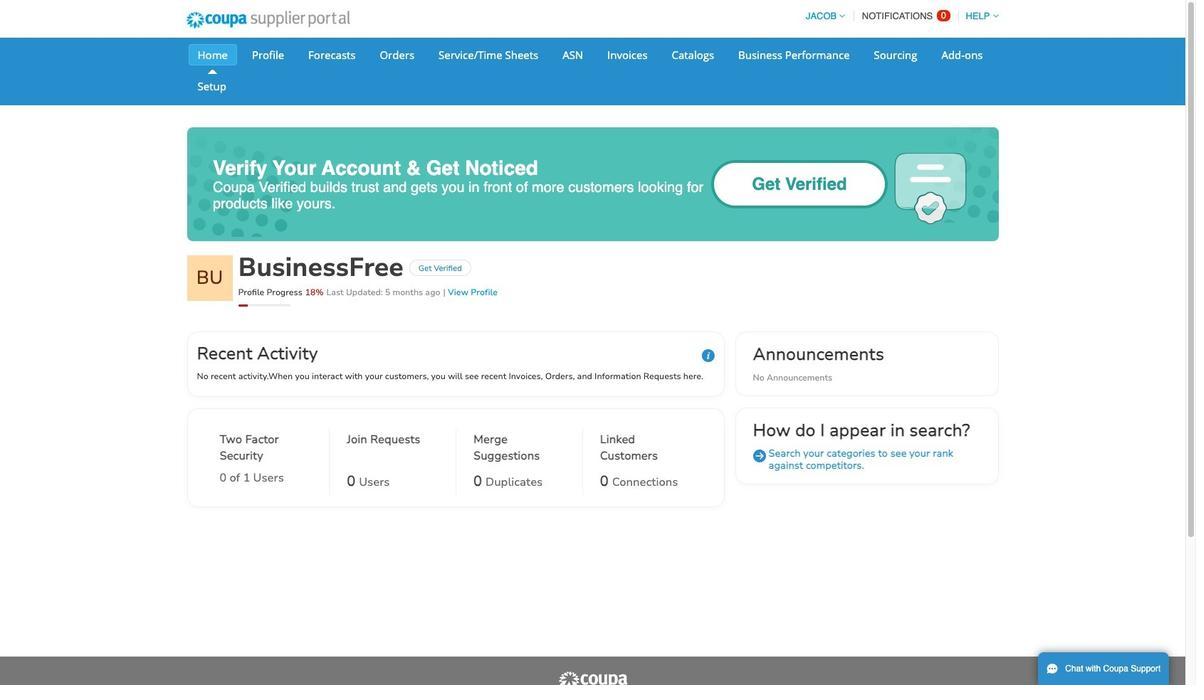 Task type: locate. For each thing, give the bounding box(es) containing it.
1 horizontal spatial coupa supplier portal image
[[557, 671, 628, 686]]

1 vertical spatial coupa supplier portal image
[[557, 671, 628, 686]]

0 vertical spatial coupa supplier portal image
[[176, 2, 360, 38]]

coupa supplier portal image
[[176, 2, 360, 38], [557, 671, 628, 686]]

additional information image
[[702, 350, 715, 362]]

navigation
[[800, 2, 999, 30]]

bu image
[[187, 256, 232, 301]]



Task type: vqa. For each thing, say whether or not it's contained in the screenshot.
"Name" associated with * Last Name
no



Task type: describe. For each thing, give the bounding box(es) containing it.
arrowcircleright image
[[753, 450, 766, 463]]

0 horizontal spatial coupa supplier portal image
[[176, 2, 360, 38]]



